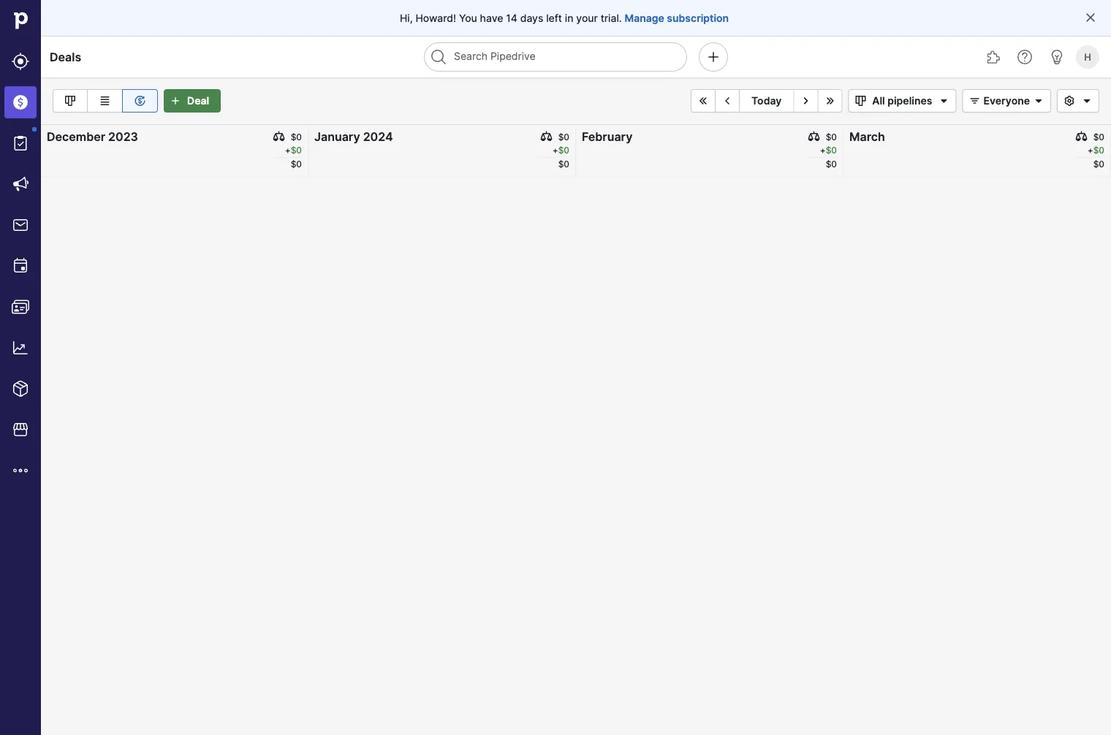 Task type: vqa. For each thing, say whether or not it's contained in the screenshot.
the More image
yes



Task type: describe. For each thing, give the bounding box(es) containing it.
next month image
[[797, 95, 815, 107]]

+ $0 $0 for march
[[1088, 145, 1105, 170]]

2024
[[363, 129, 393, 144]]

marketplace image
[[12, 421, 29, 439]]

all pipelines
[[872, 95, 932, 107]]

insights image
[[12, 339, 29, 357]]

deal
[[187, 95, 209, 107]]

today
[[751, 95, 782, 107]]

manage subscription link
[[625, 11, 729, 25]]

contacts image
[[12, 298, 29, 316]]

+ for december 2023
[[285, 145, 291, 156]]

subscription
[[667, 12, 729, 24]]

january
[[314, 129, 360, 144]]

h
[[1084, 51, 1091, 63]]

previous month image
[[719, 95, 736, 107]]

have
[[480, 12, 503, 24]]

+ $0 $0 for february
[[820, 145, 837, 170]]

list image
[[96, 92, 114, 110]]

+ $0 $0 for january 2024
[[552, 145, 569, 170]]

hi, howard! you have 14 days left in your  trial. manage subscription
[[400, 12, 729, 24]]

in
[[565, 12, 574, 24]]

color primary image right "pipelines"
[[966, 95, 984, 107]]

color primary image down "h" button at top right
[[1078, 95, 1096, 107]]

14
[[506, 12, 517, 24]]

Search Pipedrive field
[[424, 42, 687, 72]]

everyone button
[[962, 89, 1051, 113]]

leads image
[[12, 53, 29, 70]]

quick help image
[[1016, 48, 1034, 66]]

color primary image down quick help image
[[1030, 95, 1048, 107]]

your
[[576, 12, 598, 24]]

+ for january 2024
[[552, 145, 558, 156]]

quick add image
[[705, 48, 722, 66]]

trial.
[[601, 12, 622, 24]]

campaigns image
[[12, 175, 29, 193]]

color primary image down next month icon
[[808, 131, 820, 143]]



Task type: locate. For each thing, give the bounding box(es) containing it.
3 + from the left
[[820, 145, 826, 156]]

4 + from the left
[[1088, 145, 1093, 156]]

january 2024
[[314, 129, 393, 144]]

color primary image inside all pipelines button
[[852, 95, 869, 107]]

you
[[459, 12, 477, 24]]

+ $0 $0 for december 2023
[[285, 145, 302, 170]]

december
[[47, 129, 105, 144]]

2023
[[108, 129, 138, 144]]

color primary image left all at the right top
[[852, 95, 869, 107]]

deals image
[[12, 94, 29, 111]]

march
[[849, 129, 885, 144]]

$0
[[291, 132, 302, 143], [558, 132, 569, 143], [826, 132, 837, 143], [1093, 132, 1105, 143], [291, 145, 302, 156], [558, 145, 569, 156], [826, 145, 837, 156], [1093, 145, 1105, 156], [291, 159, 302, 170], [558, 159, 569, 170], [826, 159, 837, 170], [1093, 159, 1105, 170]]

color primary image
[[1085, 12, 1097, 23], [935, 95, 953, 107], [1061, 95, 1078, 107], [273, 131, 285, 143], [1076, 131, 1088, 143]]

howard!
[[416, 12, 456, 24]]

jump forward 4 months image
[[821, 95, 839, 107]]

today button
[[740, 89, 794, 113]]

december 2023
[[47, 129, 138, 144]]

color undefined image
[[12, 135, 29, 152]]

jump back 4 months image
[[694, 95, 712, 107]]

products image
[[12, 380, 29, 398]]

+ for march
[[1088, 145, 1093, 156]]

4 + $0 $0 from the left
[[1088, 145, 1105, 170]]

days
[[520, 12, 543, 24]]

color primary image left "february"
[[541, 131, 552, 143]]

deal button
[[164, 89, 221, 113]]

+
[[285, 145, 291, 156], [552, 145, 558, 156], [820, 145, 826, 156], [1088, 145, 1093, 156]]

left
[[546, 12, 562, 24]]

activities image
[[12, 257, 29, 275]]

menu item
[[0, 82, 41, 123]]

menu
[[0, 0, 41, 735]]

deals
[[50, 50, 81, 64]]

color primary inverted image
[[167, 95, 184, 107]]

2 + from the left
[[552, 145, 558, 156]]

more image
[[12, 462, 29, 480]]

1 + from the left
[[285, 145, 291, 156]]

everyone
[[984, 95, 1030, 107]]

february
[[582, 129, 633, 144]]

1 + $0 $0 from the left
[[285, 145, 302, 170]]

color primary image inside all pipelines button
[[935, 95, 953, 107]]

h button
[[1073, 42, 1102, 72]]

manage
[[625, 12, 664, 24]]

sales assistant image
[[1048, 48, 1066, 66]]

pipeline image
[[61, 92, 79, 110]]

pipelines
[[888, 95, 932, 107]]

color primary image
[[852, 95, 869, 107], [966, 95, 984, 107], [1030, 95, 1048, 107], [1078, 95, 1096, 107], [541, 131, 552, 143], [808, 131, 820, 143]]

home image
[[10, 10, 31, 31]]

2 + $0 $0 from the left
[[552, 145, 569, 170]]

hi,
[[400, 12, 413, 24]]

sales inbox image
[[12, 216, 29, 234]]

3 + $0 $0 from the left
[[820, 145, 837, 170]]

all pipelines button
[[848, 89, 957, 113]]

all
[[872, 95, 885, 107]]

+ for february
[[820, 145, 826, 156]]

forecast image
[[131, 92, 149, 110]]

+ $0 $0
[[285, 145, 302, 170], [552, 145, 569, 170], [820, 145, 837, 170], [1088, 145, 1105, 170]]



